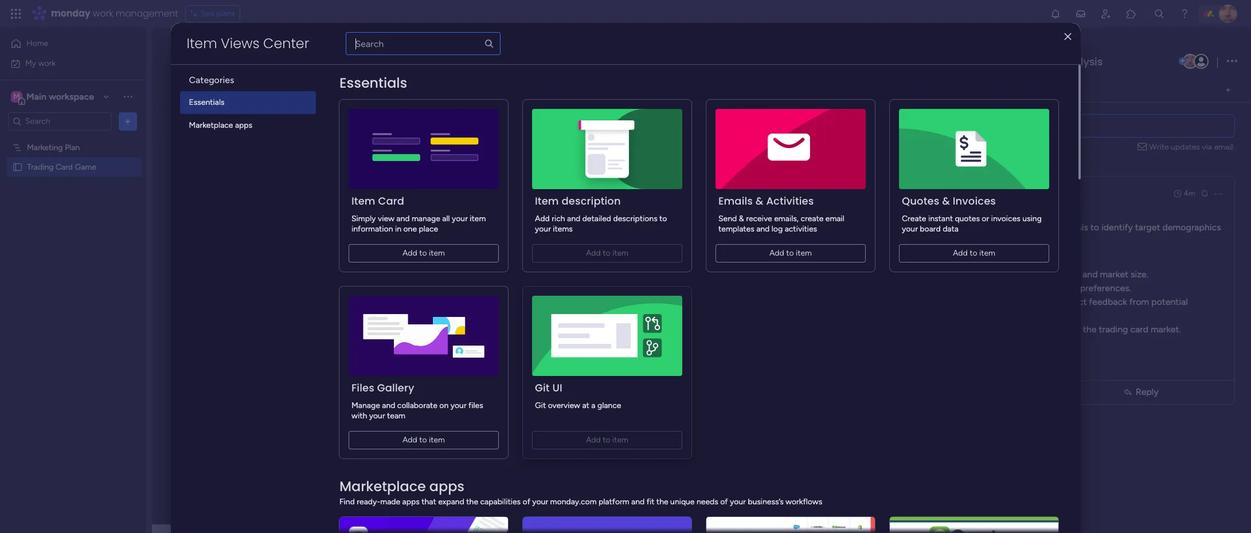 Task type: describe. For each thing, give the bounding box(es) containing it.
focus
[[967, 296, 990, 307]]

analysis inside field
[[1061, 55, 1103, 69]]

to down comprehensive
[[970, 248, 978, 258]]

to left identify
[[1091, 222, 1100, 233]]

emails & activities send & receive emails, create email templates and log activities
[[719, 194, 845, 234]]

groups
[[992, 296, 1021, 307]]

1 horizontal spatial essentials
[[339, 73, 407, 92]]

surveys
[[923, 296, 954, 307]]

emails
[[719, 194, 753, 208]]

their
[[1060, 283, 1079, 293]]

marketplace apps find ready-made apps that expand the capabilities of your monday.com platform and fit the unique needs of your business's workflows
[[339, 477, 823, 507]]

your inside quotes & invoices create instant quotes or invoices using your board data
[[902, 224, 918, 234]]

view
[[378, 214, 394, 224]]

a inside objective: conduct a comprehensive market analysis to identify target demographics and preferences within the trading card industry. tasks: identify current market trends, key competitors, and market size. analyze potential customer segments and their preferences. conduct surveys or focus groups to gather direct feedback from potential consumers. determine popular themes, genres, and styles in the trading card market.
[[954, 222, 959, 233]]

add to item for item card
[[402, 248, 445, 258]]

and inside marketplace apps find ready-made apps that expand the capabilities of your monday.com platform and fit the unique needs of your business's workflows
[[632, 497, 645, 507]]

current
[[919, 269, 949, 280]]

Search in workspace field
[[24, 115, 96, 128]]

my work button
[[7, 54, 123, 73]]

send
[[719, 214, 737, 224]]

your left business's
[[730, 497, 746, 507]]

item for quotes & invoices
[[980, 248, 996, 258]]

workspace image
[[11, 90, 22, 103]]

new project
[[178, 101, 223, 111]]

ready-
[[357, 497, 380, 507]]

items
[[553, 224, 573, 234]]

item card simply view and manage all your item information in one place
[[351, 194, 486, 234]]

overview
[[548, 401, 580, 411]]

add for files gallery
[[402, 436, 417, 445]]

email
[[826, 214, 845, 224]]

add to item for quotes & invoices
[[953, 248, 996, 258]]

marketplace for marketplace apps find ready-made apps that expand the capabilities of your monday.com platform and fit the unique needs of your business's workflows
[[339, 477, 426, 496]]

1 vertical spatial analysis
[[355, 183, 384, 193]]

peterson
[[929, 192, 966, 203]]

themes,
[[963, 324, 996, 335]]

determine
[[885, 324, 928, 335]]

item for item description add rich and detailed descriptions to your items
[[535, 194, 559, 208]]

information
[[351, 224, 393, 234]]

preferences.
[[1081, 283, 1132, 293]]

1 horizontal spatial card
[[1131, 324, 1149, 335]]

the right expand
[[466, 497, 478, 507]]

notifications image
[[1051, 8, 1062, 20]]

your left the files
[[451, 401, 467, 411]]

plans
[[216, 9, 235, 18]]

1 it from the top
[[520, 183, 524, 193]]

capabilities
[[480, 497, 521, 507]]

add to favorites image
[[381, 43, 393, 55]]

dialog containing item views center
[[171, 23, 1081, 534]]

email:
[[1215, 142, 1236, 152]]

search image
[[484, 38, 494, 49]]

rich
[[552, 214, 565, 224]]

0 horizontal spatial target
[[294, 183, 317, 193]]

comprehensive
[[961, 222, 1024, 233]]

reply
[[1136, 387, 1160, 398]]

status field for date
[[486, 161, 515, 174]]

categories list box
[[180, 65, 325, 137]]

research inside market research and target audience analysis field
[[901, 55, 949, 69]]

1 horizontal spatial james peterson image
[[1220, 5, 1238, 23]]

a inside "git ui git overview at a glance"
[[591, 401, 596, 411]]

receive
[[746, 214, 772, 224]]

search everything image
[[1154, 8, 1166, 20]]

status for person
[[489, 413, 512, 423]]

select product image
[[10, 8, 22, 20]]

show board description image
[[362, 44, 376, 55]]

1 vertical spatial research
[[244, 183, 277, 193]]

audience inside field
[[1010, 55, 1058, 69]]

from
[[1130, 296, 1150, 307]]

main table
[[192, 71, 230, 80]]

target inside field
[[974, 55, 1007, 69]]

log
[[772, 224, 783, 234]]

the right within
[[968, 236, 981, 246]]

arrow down image
[[401, 99, 415, 113]]

tasks:
[[871, 252, 896, 263]]

date for status
[[572, 162, 589, 172]]

item for item views center
[[187, 34, 217, 53]]

1 working from the top
[[477, 183, 506, 193]]

analyze
[[885, 283, 917, 293]]

johnsmith43233@gmail.com image
[[1195, 54, 1210, 69]]

add to item button for item card
[[349, 244, 499, 263]]

management
[[116, 7, 178, 20]]

marketing for marketing plan
[[27, 143, 63, 152]]

competitors,
[[1029, 269, 1081, 280]]

reply button
[[1050, 383, 1233, 402]]

2 of from the left
[[721, 497, 728, 507]]

market inside field
[[863, 55, 898, 69]]

write an update...
[[874, 120, 945, 131]]

with
[[351, 411, 367, 421]]

an
[[899, 120, 908, 131]]

detailed
[[582, 214, 611, 224]]

2 nov 21 from the top
[[571, 455, 594, 464]]

sort button
[[418, 97, 459, 115]]

2 it from the top
[[520, 271, 524, 281]]

0 vertical spatial trading card game
[[174, 36, 354, 62]]

your inside item card simply view and manage all your item information in one place
[[452, 214, 468, 224]]

item description add rich and detailed descriptions to your items
[[535, 194, 667, 234]]

direct
[[1063, 296, 1087, 307]]

dapulse x slim image
[[1065, 32, 1072, 41]]

1 horizontal spatial trading
[[1100, 324, 1129, 335]]

1 horizontal spatial apps
[[402, 497, 420, 507]]

needs
[[697, 497, 719, 507]]

add to item for files gallery
[[402, 436, 445, 445]]

1 nov 21 from the top
[[571, 292, 594, 301]]

categories
[[189, 75, 234, 85]]

add to item button for files gallery
[[349, 431, 499, 450]]

description
[[562, 194, 621, 208]]

demographics
[[1163, 222, 1222, 233]]

add view image
[[1227, 86, 1231, 95]]

genres,
[[998, 324, 1028, 335]]

0 horizontal spatial card
[[1015, 236, 1033, 246]]

and inside item card simply view and manage all your item information in one place
[[396, 214, 410, 224]]

Search field
[[267, 98, 301, 114]]

glance
[[598, 401, 621, 411]]

0 vertical spatial on
[[508, 183, 518, 193]]

1 21 from the top
[[587, 292, 594, 301]]

add to item button for emails & activities
[[716, 244, 866, 263]]

write an update... button
[[862, 114, 1236, 137]]

manage
[[351, 401, 380, 411]]

git ui git overview at a glance
[[535, 381, 621, 411]]

person inside popup button
[[326, 101, 350, 111]]

4m
[[1185, 188, 1196, 198]]

market.
[[1152, 324, 1182, 335]]

apps image
[[1126, 8, 1138, 20]]

descriptions
[[613, 214, 658, 224]]

board
[[920, 224, 941, 234]]

2 nov from the top
[[571, 292, 585, 301]]

19
[[587, 435, 594, 444]]

1 of from the left
[[523, 497, 530, 507]]

updates
[[1172, 142, 1201, 152]]

add for item card
[[402, 248, 417, 258]]

via
[[1203, 142, 1213, 152]]

1 horizontal spatial market
[[1026, 222, 1055, 233]]

made
[[380, 497, 400, 507]]

add for quotes & invoices
[[953, 248, 968, 258]]

to down segments
[[1023, 296, 1032, 307]]

or inside objective: conduct a comprehensive market analysis to identify target demographics and preferences within the trading card industry. tasks: identify current market trends, key competitors, and market size. analyze potential customer segments and their preferences. conduct surveys or focus groups to gather direct feedback from potential consumers. determine popular themes, genres, and styles in the trading card market.
[[956, 296, 965, 307]]

stuck
[[490, 291, 511, 301]]

0 horizontal spatial market research and target audience analysis
[[217, 183, 384, 193]]

your inside item description add rich and detailed descriptions to your items
[[535, 224, 551, 234]]

2 21 from the top
[[587, 455, 594, 464]]

0 horizontal spatial audience
[[319, 183, 353, 193]]

james peterson link
[[900, 192, 966, 203]]

ui
[[553, 381, 562, 395]]

item for emails & activities
[[796, 248, 812, 258]]

1 horizontal spatial game
[[298, 36, 354, 62]]

create
[[902, 214, 927, 224]]

templates
[[719, 224, 755, 234]]

files gallery manage and collaborate on your files with your team
[[351, 381, 483, 421]]

market research and target audience analysis inside field
[[863, 55, 1103, 69]]

in inside item card simply view and manage all your item information in one place
[[395, 224, 401, 234]]

customer
[[958, 283, 997, 293]]

to down activities
[[786, 248, 794, 258]]

& for emails
[[756, 194, 764, 208]]

center
[[263, 34, 309, 53]]

platform
[[599, 497, 630, 507]]

to inside item description add rich and detailed descriptions to your items
[[660, 214, 667, 224]]

table
[[211, 71, 230, 80]]

16
[[587, 313, 594, 322]]

branding
[[270, 313, 302, 322]]



Task type: vqa. For each thing, say whether or not it's contained in the screenshot.
the bottom circle o icon
no



Task type: locate. For each thing, give the bounding box(es) containing it.
trading
[[174, 36, 244, 62], [27, 162, 54, 172]]

analysis
[[1057, 222, 1089, 233]]

on inside "files gallery manage and collaborate on your files with your team"
[[439, 401, 449, 411]]

main left table
[[192, 71, 209, 80]]

1 horizontal spatial main
[[192, 71, 209, 80]]

1 vertical spatial game
[[75, 162, 96, 172]]

0 vertical spatial apps
[[235, 120, 253, 130]]

files
[[469, 401, 483, 411]]

feedback
[[1090, 296, 1128, 307]]

work inside button
[[38, 58, 56, 68]]

data
[[943, 224, 959, 234]]

0 vertical spatial main
[[192, 71, 209, 80]]

categories heading
[[180, 65, 316, 91]]

1 git from the top
[[535, 381, 550, 395]]

add inside item description add rich and detailed descriptions to your items
[[535, 214, 550, 224]]

nov left 18
[[571, 272, 585, 281]]

0 horizontal spatial marketplace
[[189, 120, 233, 130]]

quotes
[[955, 214, 980, 224]]

apps for marketplace apps find ready-made apps that expand the capabilities of your monday.com platform and fit the unique needs of your business's workflows
[[429, 477, 465, 496]]

1 horizontal spatial research
[[901, 55, 949, 69]]

21 down 19
[[587, 455, 594, 464]]

public board image
[[12, 162, 23, 172]]

essentials inside option
[[189, 98, 225, 107]]

potential up "market."
[[1152, 296, 1189, 307]]

market up preferences.
[[1101, 269, 1129, 280]]

and inside "files gallery manage and collaborate on your files with your team"
[[382, 401, 395, 411]]

date field for owner
[[529, 211, 552, 224]]

main inside button
[[192, 71, 209, 80]]

1 vertical spatial main
[[26, 91, 47, 102]]

&
[[756, 194, 764, 208], [943, 194, 950, 208], [739, 214, 744, 224]]

using
[[1023, 214, 1042, 224]]

option
[[0, 137, 146, 139]]

1 working on it from the top
[[477, 183, 524, 193]]

work right my
[[38, 58, 56, 68]]

a
[[954, 222, 959, 233], [591, 401, 596, 411]]

0 vertical spatial marketing
[[27, 143, 63, 152]]

collaborate
[[397, 401, 437, 411]]

in left one
[[395, 224, 401, 234]]

of right 'capabilities'
[[523, 497, 530, 507]]

0 horizontal spatial main
[[26, 91, 47, 102]]

invoices
[[992, 214, 1021, 224]]

inbox image
[[1076, 8, 1087, 20]]

at
[[582, 401, 589, 411]]

0 horizontal spatial of
[[523, 497, 530, 507]]

unique
[[671, 497, 695, 507]]

item
[[470, 214, 486, 224], [429, 248, 445, 258], [796, 248, 812, 258], [980, 248, 996, 258], [429, 436, 445, 445]]

person for second person field from the top
[[420, 413, 445, 423]]

james
[[900, 192, 927, 203]]

v2 search image
[[258, 100, 267, 113]]

james peterson image right help icon
[[1220, 5, 1238, 23]]

2 status field from the top
[[486, 412, 515, 425]]

0 vertical spatial conduct
[[916, 222, 952, 233]]

workspace selection element
[[11, 90, 96, 105]]

0 vertical spatial trading
[[983, 236, 1013, 246]]

card inside item card simply view and manage all your item information in one place
[[378, 194, 404, 208]]

marketing left the branding
[[217, 313, 253, 322]]

1 vertical spatial in
[[1074, 324, 1082, 335]]

1 vertical spatial marketing
[[217, 313, 253, 322]]

apps inside 'option'
[[235, 120, 253, 130]]

marketing plan
[[27, 143, 80, 152]]

essentials option
[[180, 91, 316, 114]]

1 vertical spatial work
[[38, 58, 56, 68]]

nov down nov 18
[[571, 292, 585, 301]]

work for my
[[38, 58, 56, 68]]

or left focus
[[956, 296, 965, 307]]

my
[[25, 58, 36, 68]]

1 vertical spatial nov 21
[[571, 455, 594, 464]]

1 horizontal spatial potential
[[1152, 296, 1189, 307]]

marketing left plan
[[27, 143, 63, 152]]

0 horizontal spatial date
[[532, 213, 549, 222]]

1 vertical spatial 21
[[587, 455, 594, 464]]

1 vertical spatial potential
[[1152, 296, 1189, 307]]

Person field
[[417, 161, 447, 174], [417, 412, 447, 425]]

item down place
[[429, 248, 445, 258]]

and inside market research and target audience analysis field
[[951, 55, 972, 69]]

consumers.
[[885, 310, 932, 321]]

monday.com
[[550, 497, 597, 507]]

angle down image
[[233, 102, 239, 110]]

1 horizontal spatial card
[[248, 36, 293, 62]]

0 vertical spatial work
[[93, 7, 113, 20]]

add to item button down activities
[[716, 244, 866, 263]]

see plans button
[[185, 5, 240, 22]]

1 vertical spatial market
[[217, 183, 242, 193]]

game down plan
[[75, 162, 96, 172]]

card down 1
[[378, 194, 404, 208]]

5 nov from the top
[[571, 455, 585, 464]]

write for write an update...
[[874, 120, 896, 131]]

0 horizontal spatial date field
[[529, 211, 552, 224]]

git
[[535, 381, 550, 395], [535, 401, 546, 411]]

2 vertical spatial person
[[420, 413, 445, 423]]

audience down notifications image
[[1010, 55, 1058, 69]]

add to item button up trends,
[[899, 244, 1050, 263]]

1 horizontal spatial &
[[756, 194, 764, 208]]

potential
[[919, 283, 956, 293], [1152, 296, 1189, 307]]

nov left 19
[[571, 435, 585, 444]]

0 vertical spatial research
[[901, 55, 949, 69]]

m
[[13, 92, 20, 101]]

workflows
[[786, 497, 823, 507]]

main inside workspace selection element
[[26, 91, 47, 102]]

2 horizontal spatial apps
[[429, 477, 465, 496]]

1 vertical spatial it
[[520, 271, 524, 281]]

write left an
[[874, 120, 896, 131]]

0 vertical spatial trading
[[174, 36, 244, 62]]

status field for person
[[486, 412, 515, 425]]

item inside item card simply view and manage all your item information in one place
[[470, 214, 486, 224]]

1 horizontal spatial in
[[1074, 324, 1082, 335]]

or inside quotes & invoices create instant quotes or invoices using your board data
[[982, 214, 990, 224]]

21 down 18
[[587, 292, 594, 301]]

of right needs
[[721, 497, 728, 507]]

market
[[1026, 222, 1055, 233], [951, 269, 979, 280], [1101, 269, 1129, 280]]

0 vertical spatial nov 21
[[571, 292, 594, 301]]

in inside objective: conduct a comprehensive market analysis to identify target demographics and preferences within the trading card industry. tasks: identify current market trends, key competitors, and market size. analyze potential customer segments and their preferences. conduct surveys or focus groups to gather direct feedback from potential consumers. determine popular themes, genres, and styles in the trading card market.
[[1074, 324, 1082, 335]]

date field up description
[[570, 161, 592, 174]]

1 vertical spatial write
[[1150, 142, 1170, 152]]

james peterson
[[900, 192, 966, 203]]

marketplace apps option
[[180, 114, 316, 137]]

2 horizontal spatial card
[[378, 194, 404, 208]]

1 horizontal spatial a
[[954, 222, 959, 233]]

trading card game down marketing plan
[[27, 162, 96, 172]]

item right 'all'
[[470, 214, 486, 224]]

0 horizontal spatial essentials
[[189, 98, 225, 107]]

1 horizontal spatial target
[[974, 55, 1007, 69]]

0 vertical spatial marketplace
[[189, 120, 233, 130]]

apps left the that
[[402, 497, 420, 507]]

write for write updates via email:
[[1150, 142, 1170, 152]]

monday work management
[[51, 7, 178, 20]]

Owner field
[[379, 211, 409, 224]]

marketplace down project
[[189, 120, 233, 130]]

add to item down place
[[402, 248, 445, 258]]

none search field inside dialog
[[346, 32, 501, 55]]

a up within
[[954, 222, 959, 233]]

add left rich
[[535, 214, 550, 224]]

2 vertical spatial card
[[378, 194, 404, 208]]

0 vertical spatial git
[[535, 381, 550, 395]]

4m link
[[1174, 188, 1196, 199]]

simply
[[351, 214, 376, 224]]

2 status from the top
[[489, 413, 512, 423]]

add down log
[[770, 248, 784, 258]]

1 vertical spatial target
[[294, 183, 317, 193]]

item for item card
[[429, 248, 445, 258]]

item up trends,
[[980, 248, 996, 258]]

emails,
[[774, 214, 799, 224]]

card inside list box
[[56, 162, 73, 172]]

working
[[477, 183, 506, 193], [477, 271, 506, 281]]

essentials down categories
[[189, 98, 225, 107]]

item inside item card simply view and manage all your item information in one place
[[351, 194, 375, 208]]

your down manage at bottom left
[[369, 411, 385, 421]]

audience up simply
[[319, 183, 353, 193]]

0 horizontal spatial james peterson image
[[1184, 54, 1199, 69]]

nov 16
[[571, 313, 594, 322]]

0 horizontal spatial market
[[217, 183, 242, 193]]

date field left rich
[[529, 211, 552, 224]]

your right 'all'
[[452, 214, 468, 224]]

2 horizontal spatial &
[[943, 194, 950, 208]]

fit
[[647, 497, 655, 507]]

person field down collaborate
[[417, 412, 447, 425]]

team
[[387, 411, 405, 421]]

marketplace up made
[[339, 477, 426, 496]]

project
[[197, 101, 223, 111]]

0 vertical spatial date
[[572, 162, 589, 172]]

0 vertical spatial date field
[[570, 161, 592, 174]]

date for owner
[[532, 213, 549, 222]]

1 person field from the top
[[417, 161, 447, 174]]

add down one
[[402, 248, 417, 258]]

conduct down analyze
[[885, 296, 921, 307]]

trading up main table
[[174, 36, 244, 62]]

owner
[[382, 213, 406, 222]]

in
[[395, 224, 401, 234], [1074, 324, 1082, 335]]

Status field
[[486, 161, 515, 174], [486, 412, 515, 425]]

to right descriptions
[[660, 214, 667, 224]]

monday
[[51, 7, 90, 20]]

views
[[221, 34, 260, 53]]

in right styles
[[1074, 324, 1082, 335]]

add down within
[[953, 248, 968, 258]]

main workspace
[[26, 91, 94, 102]]

1 vertical spatial on
[[508, 271, 518, 281]]

0 horizontal spatial trading card game
[[27, 162, 96, 172]]

0 horizontal spatial write
[[874, 120, 896, 131]]

it
[[520, 183, 524, 193], [520, 271, 524, 281]]

item
[[187, 34, 217, 53], [351, 194, 375, 208], [535, 194, 559, 208]]

item down see
[[187, 34, 217, 53]]

trading down comprehensive
[[983, 236, 1013, 246]]

nov 21
[[571, 292, 594, 301], [571, 455, 594, 464]]

1 horizontal spatial marketplace
[[339, 477, 426, 496]]

write inside button
[[874, 120, 896, 131]]

add to item button for quotes & invoices
[[899, 244, 1050, 263]]

date field for status
[[570, 161, 592, 174]]

business's
[[748, 497, 784, 507]]

1 horizontal spatial trading
[[174, 36, 244, 62]]

marketplace for marketplace apps
[[189, 120, 233, 130]]

dialog
[[171, 23, 1081, 534]]

on
[[508, 183, 518, 193], [508, 271, 518, 281], [439, 401, 449, 411]]

1 vertical spatial trading
[[27, 162, 54, 172]]

0 vertical spatial game
[[298, 36, 354, 62]]

0 horizontal spatial game
[[75, 162, 96, 172]]

write updates via email:
[[1150, 142, 1236, 152]]

size.
[[1131, 269, 1149, 280]]

item down collaborate
[[429, 436, 445, 445]]

date up description
[[572, 162, 589, 172]]

item for files gallery
[[429, 436, 445, 445]]

0 vertical spatial potential
[[919, 283, 956, 293]]

None search field
[[346, 32, 501, 55]]

1 vertical spatial card
[[56, 162, 73, 172]]

help image
[[1180, 8, 1191, 20]]

& up the templates
[[739, 214, 744, 224]]

done
[[491, 312, 510, 322]]

a right at on the bottom left
[[591, 401, 596, 411]]

1 status field from the top
[[486, 161, 515, 174]]

your down create
[[902, 224, 918, 234]]

and inside emails & activities send & receive emails, create email templates and log activities
[[757, 224, 770, 234]]

1 vertical spatial working on it
[[477, 271, 524, 281]]

item views center
[[187, 34, 309, 53]]

0 horizontal spatial a
[[591, 401, 596, 411]]

2 working from the top
[[477, 271, 506, 281]]

& up instant
[[943, 194, 950, 208]]

2 working on it from the top
[[477, 271, 524, 281]]

the right fit
[[657, 497, 669, 507]]

item for item card simply view and manage all your item information in one place
[[351, 194, 375, 208]]

nov 21 down nov 19
[[571, 455, 594, 464]]

add to item button down place
[[349, 244, 499, 263]]

james peterson image
[[1220, 5, 1238, 23], [1184, 54, 1199, 69]]

gather
[[1034, 296, 1061, 307]]

the right styles
[[1084, 324, 1097, 335]]

item up simply
[[351, 194, 375, 208]]

see
[[201, 9, 214, 18]]

1
[[388, 186, 391, 193]]

1 horizontal spatial audience
[[1010, 55, 1058, 69]]

manage
[[412, 214, 440, 224]]

0 vertical spatial or
[[982, 214, 990, 224]]

0 horizontal spatial &
[[739, 214, 744, 224]]

filter button
[[361, 97, 415, 115]]

0 horizontal spatial or
[[956, 296, 965, 307]]

add to item down collaborate
[[402, 436, 445, 445]]

apps for marketplace apps
[[235, 120, 253, 130]]

& inside quotes & invoices create instant quotes or invoices using your board data
[[943, 194, 950, 208]]

nov down nov 19
[[571, 455, 585, 464]]

game inside list box
[[75, 162, 96, 172]]

list box containing marketing plan
[[0, 135, 146, 332]]

git left ui
[[535, 381, 550, 395]]

person down collaborate
[[420, 413, 445, 423]]

0 vertical spatial it
[[520, 183, 524, 193]]

james peterson image down help icon
[[1184, 54, 1199, 69]]

4 nov from the top
[[571, 435, 585, 444]]

21
[[587, 292, 594, 301], [587, 455, 594, 464]]

conduct up within
[[916, 222, 952, 233]]

popular
[[930, 324, 961, 335]]

card down using
[[1015, 236, 1033, 246]]

1 vertical spatial market research and target audience analysis
[[217, 183, 384, 193]]

1 horizontal spatial trading card game
[[174, 36, 354, 62]]

0 vertical spatial james peterson image
[[1220, 5, 1238, 23]]

activities
[[785, 224, 817, 234]]

market up customer
[[951, 269, 979, 280]]

person for first person field from the top of the page
[[420, 162, 445, 172]]

new
[[178, 101, 195, 111]]

0 horizontal spatial card
[[56, 162, 73, 172]]

analysis down the dapulse x slim 'image'
[[1061, 55, 1103, 69]]

0 vertical spatial person field
[[417, 161, 447, 174]]

2 git from the top
[[535, 401, 546, 411]]

main for main workspace
[[26, 91, 47, 102]]

and inside item description add rich and detailed descriptions to your items
[[567, 214, 580, 224]]

sort
[[437, 101, 452, 111]]

within
[[940, 236, 965, 246]]

0 vertical spatial analysis
[[1061, 55, 1103, 69]]

1 vertical spatial status field
[[486, 412, 515, 425]]

2 horizontal spatial market
[[1101, 269, 1129, 280]]

trends,
[[982, 269, 1010, 280]]

list box
[[0, 135, 146, 332]]

marketing
[[27, 143, 63, 152], [217, 313, 253, 322]]

2 horizontal spatial item
[[535, 194, 559, 208]]

work for monday
[[93, 7, 113, 20]]

to down place
[[419, 248, 427, 258]]

or right quotes
[[982, 214, 990, 224]]

Date field
[[570, 161, 592, 174], [529, 211, 552, 224]]

apps
[[235, 120, 253, 130], [429, 477, 465, 496], [402, 497, 420, 507]]

trading down feedback
[[1100, 324, 1129, 335]]

target
[[1136, 222, 1161, 233]]

3 nov from the top
[[571, 313, 585, 322]]

marketplace inside marketplace apps find ready-made apps that expand the capabilities of your monday.com platform and fit the unique needs of your business's workflows
[[339, 477, 426, 496]]

1 vertical spatial or
[[956, 296, 965, 307]]

date element
[[569, 412, 593, 425]]

quotes & invoices create instant quotes or invoices using your board data
[[902, 194, 1042, 234]]

0 horizontal spatial work
[[38, 58, 56, 68]]

1 vertical spatial conduct
[[885, 296, 921, 307]]

1 vertical spatial apps
[[429, 477, 465, 496]]

potential up surveys
[[919, 283, 956, 293]]

to down collaborate
[[419, 436, 427, 445]]

1 vertical spatial person
[[420, 162, 445, 172]]

add to item button down collaborate
[[349, 431, 499, 450]]

expand
[[438, 497, 464, 507]]

person up item card simply view and manage all your item information in one place
[[420, 162, 445, 172]]

see plans
[[201, 9, 235, 18]]

0 vertical spatial market
[[863, 55, 898, 69]]

1 horizontal spatial or
[[982, 214, 990, 224]]

game
[[298, 36, 354, 62], [75, 162, 96, 172]]

0 horizontal spatial market
[[951, 269, 979, 280]]

add to item for emails & activities
[[770, 248, 812, 258]]

0 horizontal spatial trading
[[983, 236, 1013, 246]]

home button
[[7, 34, 123, 53]]

0 vertical spatial 21
[[587, 292, 594, 301]]

date left rich
[[532, 213, 549, 222]]

item down activities
[[796, 248, 812, 258]]

nov left 16
[[571, 313, 585, 322]]

1 vertical spatial a
[[591, 401, 596, 411]]

0 horizontal spatial research
[[244, 183, 277, 193]]

all
[[442, 214, 450, 224]]

1 status from the top
[[489, 162, 512, 172]]

activities
[[767, 194, 814, 208]]

marketplace inside 'option'
[[189, 120, 233, 130]]

Market Research and Target Audience Analysis field
[[860, 55, 1177, 69]]

work right monday
[[93, 7, 113, 20]]

main for main table
[[192, 71, 209, 80]]

write left updates
[[1150, 142, 1170, 152]]

& up receive
[[756, 194, 764, 208]]

conduct
[[916, 222, 952, 233], [885, 296, 921, 307]]

new project button
[[174, 97, 228, 115]]

marketing and branding campaign
[[217, 313, 341, 322]]

plan
[[65, 143, 80, 152]]

0 vertical spatial status field
[[486, 161, 515, 174]]

market up industry.
[[1026, 222, 1055, 233]]

card down plan
[[56, 162, 73, 172]]

1 horizontal spatial write
[[1150, 142, 1170, 152]]

apps up expand
[[429, 477, 465, 496]]

Trading Card Game field
[[172, 36, 357, 62]]

0 horizontal spatial trading
[[27, 162, 54, 172]]

add down team
[[402, 436, 417, 445]]

add to item down within
[[953, 248, 996, 258]]

game left show board description icon
[[298, 36, 354, 62]]

1 nov from the top
[[571, 272, 585, 281]]

marketing for marketing and branding campaign
[[217, 313, 253, 322]]

0 horizontal spatial analysis
[[355, 183, 384, 193]]

nov 21 down nov 18
[[571, 292, 594, 301]]

Search for a column type search field
[[346, 32, 501, 55]]

main table button
[[174, 67, 238, 85]]

workspace
[[49, 91, 94, 102]]

your left monday.com
[[532, 497, 548, 507]]

1 vertical spatial marketplace
[[339, 477, 426, 496]]

add for emails & activities
[[770, 248, 784, 258]]

2 person field from the top
[[417, 412, 447, 425]]

person field up item card simply view and manage all your item information in one place
[[417, 161, 447, 174]]

invite members image
[[1101, 8, 1113, 20]]

envelope o image
[[1139, 141, 1150, 153]]

home
[[26, 38, 48, 48]]

card left "market."
[[1131, 324, 1149, 335]]

0 horizontal spatial item
[[187, 34, 217, 53]]

1 vertical spatial audience
[[319, 183, 353, 193]]

& for quotes
[[943, 194, 950, 208]]

your left the items
[[535, 224, 551, 234]]

0 vertical spatial card
[[1015, 236, 1033, 246]]

status for date
[[489, 162, 512, 172]]

item inside item description add rich and detailed descriptions to your items
[[535, 194, 559, 208]]



